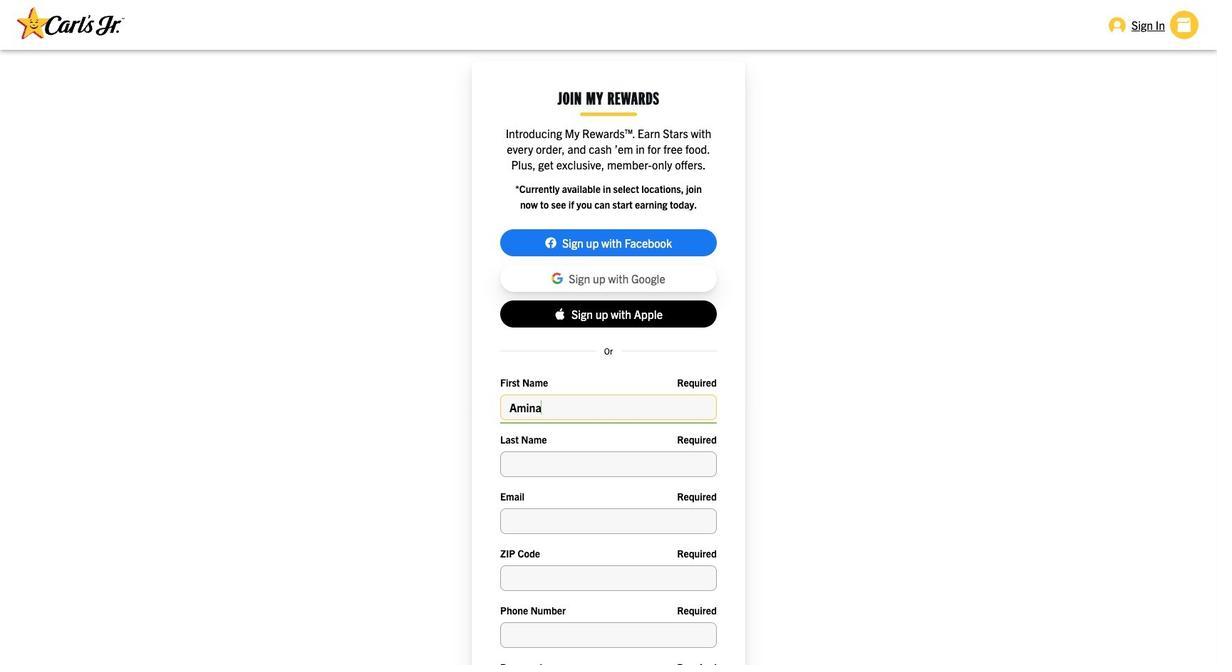 Task type: describe. For each thing, give the bounding box(es) containing it.
navigate to bag image
[[1170, 11, 1199, 39]]

size  md image
[[1109, 16, 1126, 33]]



Task type: locate. For each thing, give the bounding box(es) containing it.
carlsjr logo image
[[17, 7, 125, 39]]



